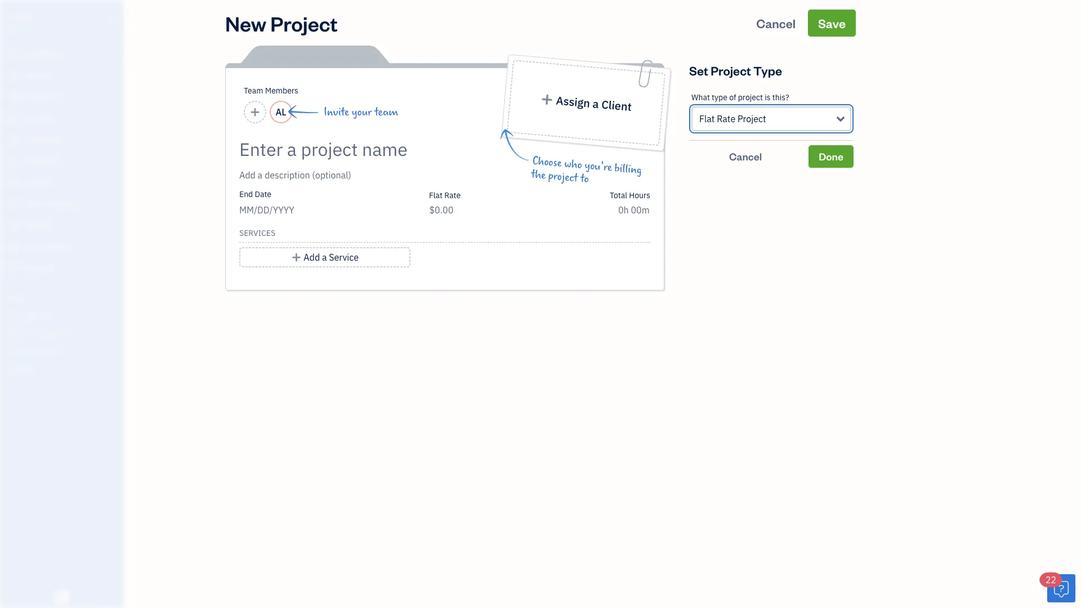 Task type: describe. For each thing, give the bounding box(es) containing it.
members
[[265, 85, 298, 96]]

chart image
[[7, 242, 21, 253]]

what type of project is this?
[[692, 92, 789, 103]]

apple owner
[[9, 10, 33, 32]]

apple
[[9, 10, 33, 22]]

invoice image
[[7, 113, 21, 124]]

flat for flat rate project
[[700, 113, 715, 125]]

Project Name text field
[[239, 138, 549, 161]]

type
[[754, 62, 782, 78]]

team members
[[244, 85, 298, 96]]

what type of project is this? element
[[689, 84, 854, 141]]

0 vertical spatial cancel button
[[746, 10, 806, 37]]

service
[[329, 251, 359, 263]]

assign a client button
[[507, 60, 666, 146]]

you're
[[584, 159, 613, 174]]

flat for flat rate
[[429, 190, 443, 200]]

plus image for add
[[291, 251, 302, 264]]

add team member image
[[250, 105, 260, 119]]

this?
[[773, 92, 789, 103]]

your
[[352, 106, 372, 118]]

rate for flat rate project
[[717, 113, 736, 125]]

client image
[[7, 70, 21, 82]]

flat rate project
[[700, 113, 766, 125]]

invite your team
[[324, 106, 398, 118]]

what
[[692, 92, 710, 103]]

1 vertical spatial cancel
[[729, 150, 762, 163]]

owner
[[9, 23, 30, 32]]

choose who you're billing the project to
[[531, 155, 643, 186]]

total
[[610, 190, 627, 200]]

invite
[[324, 106, 349, 118]]

who
[[564, 158, 583, 171]]

0 vertical spatial project
[[738, 92, 763, 103]]

set project type
[[689, 62, 782, 78]]

main element
[[0, 0, 152, 608]]

assign
[[556, 93, 591, 111]]

timer image
[[7, 199, 21, 210]]

al
[[276, 106, 286, 118]]

date
[[255, 189, 271, 199]]

end
[[239, 189, 253, 199]]

project for set
[[711, 62, 751, 78]]

new
[[225, 10, 266, 36]]

22
[[1046, 574, 1057, 586]]

1 vertical spatial cancel button
[[689, 145, 802, 168]]

apps image
[[8, 292, 121, 301]]

a for assign
[[592, 96, 600, 111]]

Project Type field
[[692, 106, 852, 131]]

team
[[375, 106, 398, 118]]

project inside "project type" field
[[738, 113, 766, 125]]

services
[[239, 228, 275, 238]]

Amount (USD) text field
[[429, 204, 454, 216]]



Task type: locate. For each thing, give the bounding box(es) containing it.
is
[[765, 92, 771, 103]]

2 vertical spatial project
[[738, 113, 766, 125]]

plus image inside add a service button
[[291, 251, 302, 264]]

project left to
[[548, 170, 579, 185]]

flat
[[700, 113, 715, 125], [429, 190, 443, 200]]

plus image
[[540, 93, 554, 106], [291, 251, 302, 264]]

1 horizontal spatial plus image
[[540, 93, 554, 106]]

cancel up type at right top
[[756, 15, 796, 31]]

project for new
[[271, 10, 338, 36]]

a right add
[[322, 251, 327, 263]]

1 vertical spatial project
[[548, 170, 579, 185]]

save button
[[808, 10, 856, 37]]

cancel down flat rate project
[[729, 150, 762, 163]]

flat down what
[[700, 113, 715, 125]]

project inside choose who you're billing the project to
[[548, 170, 579, 185]]

expense image
[[7, 156, 21, 167]]

freshbooks image
[[53, 590, 71, 604]]

1 vertical spatial a
[[322, 251, 327, 263]]

type
[[712, 92, 728, 103]]

done
[[819, 150, 844, 163]]

a inside add a service button
[[322, 251, 327, 263]]

1 horizontal spatial a
[[592, 96, 600, 111]]

End date in  format text field
[[239, 204, 376, 216]]

flat inside "project type" field
[[700, 113, 715, 125]]

the
[[531, 168, 546, 182]]

rate inside "project type" field
[[717, 113, 736, 125]]

estimate image
[[7, 92, 21, 103]]

money image
[[7, 220, 21, 231]]

report image
[[7, 263, 21, 274]]

rate for flat rate
[[445, 190, 461, 200]]

dashboard image
[[7, 49, 21, 60]]

project
[[738, 92, 763, 103], [548, 170, 579, 185]]

Hourly Budget text field
[[618, 204, 651, 216]]

1 horizontal spatial project
[[738, 92, 763, 103]]

0 horizontal spatial a
[[322, 251, 327, 263]]

plus image left assign
[[540, 93, 554, 106]]

hours
[[629, 190, 651, 200]]

client
[[601, 97, 632, 114]]

0 vertical spatial rate
[[717, 113, 736, 125]]

Project Description text field
[[239, 168, 549, 182]]

project left is
[[738, 92, 763, 103]]

set
[[689, 62, 708, 78]]

0 vertical spatial flat
[[700, 113, 715, 125]]

project
[[271, 10, 338, 36], [711, 62, 751, 78], [738, 113, 766, 125]]

flat rate
[[429, 190, 461, 200]]

add a service
[[304, 251, 359, 263]]

plus image left add
[[291, 251, 302, 264]]

a
[[592, 96, 600, 111], [322, 251, 327, 263]]

cancel button
[[746, 10, 806, 37], [689, 145, 802, 168]]

rate down of
[[717, 113, 736, 125]]

1 vertical spatial project
[[711, 62, 751, 78]]

end date
[[239, 189, 271, 199]]

1 vertical spatial flat
[[429, 190, 443, 200]]

add
[[304, 251, 320, 263]]

0 vertical spatial plus image
[[540, 93, 554, 106]]

cancel
[[756, 15, 796, 31], [729, 150, 762, 163]]

team members image
[[8, 310, 121, 319]]

to
[[580, 173, 590, 186]]

cancel button down flat rate project
[[689, 145, 802, 168]]

0 horizontal spatial flat
[[429, 190, 443, 200]]

0 horizontal spatial project
[[548, 170, 579, 185]]

a inside assign a client
[[592, 96, 600, 111]]

0 vertical spatial a
[[592, 96, 600, 111]]

0 horizontal spatial plus image
[[291, 251, 302, 264]]

1 horizontal spatial rate
[[717, 113, 736, 125]]

plus image for assign
[[540, 93, 554, 106]]

done button
[[809, 145, 854, 168]]

total hours
[[610, 190, 651, 200]]

items and services image
[[8, 328, 121, 337]]

billing
[[614, 162, 643, 177]]

1 vertical spatial plus image
[[291, 251, 302, 264]]

1 horizontal spatial flat
[[700, 113, 715, 125]]

save
[[818, 15, 846, 31]]

payment image
[[7, 135, 21, 146]]

rate up amount (usd) "text field"
[[445, 190, 461, 200]]

rate
[[717, 113, 736, 125], [445, 190, 461, 200]]

0 vertical spatial project
[[271, 10, 338, 36]]

a for add
[[322, 251, 327, 263]]

assign a client
[[556, 93, 632, 114]]

plus image inside the assign a client button
[[540, 93, 554, 106]]

0 horizontal spatial rate
[[445, 190, 461, 200]]

settings image
[[8, 364, 121, 373]]

bank connections image
[[8, 346, 121, 355]]

0 vertical spatial cancel
[[756, 15, 796, 31]]

1 vertical spatial rate
[[445, 190, 461, 200]]

choose
[[532, 155, 563, 170]]

of
[[729, 92, 736, 103]]

cancel button up type at right top
[[746, 10, 806, 37]]

resource center badge image
[[1048, 574, 1076, 603]]

team
[[244, 85, 263, 96]]

add a service button
[[239, 247, 411, 268]]

a left client
[[592, 96, 600, 111]]

project image
[[7, 177, 21, 189]]

22 button
[[1040, 573, 1076, 603]]

new project
[[225, 10, 338, 36]]

flat up amount (usd) "text field"
[[429, 190, 443, 200]]



Task type: vqa. For each thing, say whether or not it's contained in the screenshot.
the bottom plus icon
yes



